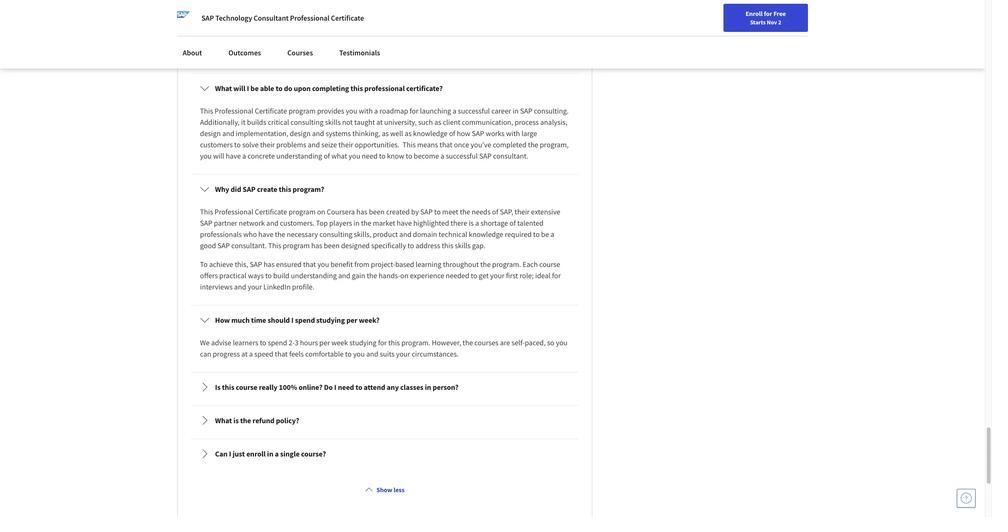 Task type: locate. For each thing, give the bounding box(es) containing it.
of
[[449, 129, 455, 138], [324, 151, 330, 161], [492, 207, 498, 216], [509, 218, 516, 228]]

certificate
[[331, 13, 364, 23], [255, 106, 287, 115], [255, 207, 287, 216]]

english
[[805, 11, 828, 20]]

that inside we advise learners to spend 2-3 hours per week studying for this program. however, the courses are self-paced, so you can progress at a speed that feels comfortable to you and suits your circumstances.
[[275, 349, 288, 359]]

1 horizontal spatial you've
[[471, 140, 491, 149]]

completed
[[239, 28, 273, 37], [493, 140, 526, 149]]

1 horizontal spatial per
[[346, 315, 357, 325]]

on inside course 7 – becoming a certified sap professional – specifically focuses on what sap career options are open to you once you've completed this professional certificate. you'll explore the career development resources that are available, build your resume, and get interview practice. plus, you'll create your own sap career development plan setting out the steps you need to take to get your first sap role.
[[421, 16, 429, 26]]

specifically up you'll
[[360, 16, 394, 26]]

course?
[[301, 449, 326, 459]]

need
[[278, 50, 294, 60], [362, 151, 377, 161], [338, 383, 354, 392]]

i right do
[[334, 383, 336, 392]]

learning
[[416, 260, 441, 269]]

enroll
[[746, 9, 763, 18]]

the
[[407, 28, 417, 37], [235, 50, 246, 60], [528, 140, 538, 149], [460, 207, 470, 216], [361, 218, 371, 228], [275, 230, 285, 239], [480, 260, 491, 269], [367, 271, 377, 280], [463, 338, 473, 347], [240, 416, 251, 425]]

2 vertical spatial has
[[264, 260, 275, 269]]

need down resume, on the top of page
[[278, 50, 294, 60]]

with up taught
[[359, 106, 373, 115]]

sap left role.
[[367, 50, 379, 60]]

sap up own on the left top of the page
[[448, 16, 460, 26]]

0 vertical spatial on
[[421, 16, 429, 26]]

are inside we advise learners to spend 2-3 hours per week studying for this program. however, the courses are self-paced, so you can progress at a speed that feels comfortable to you and suits your circumstances.
[[500, 338, 510, 347]]

2 vertical spatial need
[[338, 383, 354, 392]]

get inside to achieve this, sap has ensured that you benefit from project-based learning throughout the program. each course offers practical ways to build understanding and gain the hands-on experience needed to get your first role; ideal for interviews and your linkedin profile.
[[479, 271, 489, 280]]

1 vertical spatial course
[[236, 383, 257, 392]]

on right focuses
[[421, 16, 429, 26]]

0 horizontal spatial consultant.
[[231, 241, 267, 250]]

have right who
[[258, 230, 273, 239]]

0 vertical spatial get
[[305, 39, 315, 48]]

english button
[[788, 0, 845, 31]]

0 vertical spatial course
[[539, 260, 560, 269]]

shortage
[[481, 218, 508, 228]]

single
[[280, 449, 300, 459]]

0 vertical spatial have
[[226, 151, 241, 161]]

you've down '7'
[[217, 28, 237, 37]]

this inside course 7 – becoming a certified sap professional – specifically focuses on what sap career options are open to you once you've completed this professional certificate. you'll explore the career development resources that are available, build your resume, and get interview practice. plus, you'll create your own sap career development plan setting out the steps you need to take to get your first sap role.
[[274, 28, 286, 37]]

to left "attend"
[[356, 383, 362, 392]]

for inside this professional certificate program provides you with a roadmap for launching a successful career in sap consulting. additionally, it builds critical consulting skills not taught at university, such as client communication, process analysis, design and implementation, design and systems thinking, as well as knowledge of how sap works with large customers to solve their problems and seize their opportunities.  this means that once you've completed the program, you will have a concrete understanding of what you need to know to become a successful sap consultant.
[[410, 106, 418, 115]]

this down "technical"
[[442, 241, 453, 250]]

consulting inside this professional certificate program provides you with a roadmap for launching a successful career in sap consulting. additionally, it builds critical consulting skills not taught at university, such as client communication, process analysis, design and implementation, design and systems thinking, as well as knowledge of how sap works with large customers to solve their problems and seize their opportunities.  this means that once you've completed the program, you will have a concrete understanding of what you need to know to become a successful sap consultant.
[[291, 117, 323, 127]]

have inside this professional certificate program provides you with a roadmap for launching a successful career in sap consulting. additionally, it builds critical consulting skills not taught at university, such as client communication, process analysis, design and implementation, design and systems thinking, as well as knowledge of how sap works with large customers to solve their problems and seize their opportunities.  this means that once you've completed the program, you will have a concrete understanding of what you need to know to become a successful sap consultant.
[[226, 151, 241, 161]]

their down systems
[[338, 140, 353, 149]]

a down learners
[[249, 349, 253, 359]]

consulting down provides
[[291, 117, 323, 127]]

– up certificate.
[[355, 16, 358, 26]]

spend inside we advise learners to spend 2-3 hours per week studying for this program. however, the courses are self-paced, so you can progress at a speed that feels comfortable to you and suits your circumstances.
[[268, 338, 287, 347]]

course up ideal
[[539, 260, 560, 269]]

1 – from the left
[[229, 16, 232, 26]]

out
[[223, 50, 234, 60]]

1 what from the top
[[215, 84, 232, 93]]

0 horizontal spatial on
[[317, 207, 325, 216]]

0 horizontal spatial per
[[319, 338, 330, 347]]

this professional certificate program provides you with a roadmap for launching a successful career in sap consulting. additionally, it builds critical consulting skills not taught at university, such as client communication, process analysis, design and implementation, design and systems thinking, as well as knowledge of how sap works with large customers to solve their problems and seize their opportunities.  this means that once you've completed the program, you will have a concrete understanding of what you need to know to become a successful sap consultant.
[[200, 106, 570, 161]]

program?
[[293, 184, 324, 194]]

get down the interview
[[326, 50, 336, 60]]

1 vertical spatial what
[[331, 151, 347, 161]]

once inside course 7 – becoming a certified sap professional – specifically focuses on what sap career options are open to you once you've completed this professional certificate. you'll explore the career development resources that are available, build your resume, and get interview practice. plus, you'll create your own sap career development plan setting out the steps you need to take to get your first sap role.
[[200, 28, 215, 37]]

time
[[251, 315, 266, 325]]

once inside this professional certificate program provides you with a roadmap for launching a successful career in sap consulting. additionally, it builds critical consulting skills not taught at university, such as client communication, process analysis, design and implementation, design and systems thinking, as well as knowledge of how sap works with large customers to solve their problems and seize their opportunities.  this means that once you've completed the program, you will have a concrete understanding of what you need to know to become a successful sap consultant.
[[454, 140, 469, 149]]

in up the process
[[513, 106, 519, 115]]

2 vertical spatial on
[[400, 271, 408, 280]]

first inside to achieve this, sap has ensured that you benefit from project-based learning throughout the program. each course offers practical ways to build understanding and gain the hands-on experience needed to get your first role; ideal for interviews and your linkedin profile.
[[506, 271, 518, 280]]

0 horizontal spatial design
[[200, 129, 221, 138]]

0 vertical spatial program
[[289, 106, 316, 115]]

sap down works
[[479, 151, 492, 161]]

much
[[231, 315, 250, 325]]

top
[[316, 218, 328, 228]]

their
[[260, 140, 275, 149], [338, 140, 353, 149], [515, 207, 530, 216]]

1 vertical spatial be
[[541, 230, 549, 239]]

create right you'll
[[412, 39, 431, 48]]

testimonials link
[[334, 42, 386, 63]]

career
[[765, 11, 783, 19]]

what inside dropdown button
[[215, 416, 232, 425]]

2 design from the left
[[290, 129, 311, 138]]

this up ensured
[[268, 241, 281, 250]]

successful down how
[[446, 151, 478, 161]]

sap right did
[[243, 184, 255, 194]]

career down focuses
[[418, 28, 438, 37]]

you inside to achieve this, sap has ensured that you benefit from project-based learning throughout the program. each course offers practical ways to build understanding and gain the hands-on experience needed to get your first role; ideal for interviews and your linkedin profile.
[[317, 260, 329, 269]]

been up benefit
[[324, 241, 340, 250]]

a left single
[[275, 449, 279, 459]]

0 vertical spatial create
[[412, 39, 431, 48]]

program
[[289, 106, 316, 115], [289, 207, 316, 216], [283, 241, 310, 250]]

0 vertical spatial been
[[369, 207, 385, 216]]

find your new career link
[[720, 9, 788, 21]]

2 horizontal spatial their
[[515, 207, 530, 216]]

in inside this professional certificate program on coursera has been created by sap to meet the needs of sap, their extensive sap partner network and customers. top players in the market have highlighted there is a shortage of talented professionals who have the necessary consulting skills, product and domain technical knowledge required to be a good sap consultant. this program has been designed specifically to address this skills gap.
[[354, 218, 360, 228]]

is right there
[[469, 218, 474, 228]]

1 vertical spatial program
[[289, 207, 316, 216]]

skills inside this professional certificate program provides you with a roadmap for launching a successful career in sap consulting. additionally, it builds critical consulting skills not taught at university, such as client communication, process analysis, design and implementation, design and systems thinking, as well as knowledge of how sap works with large customers to solve their problems and seize their opportunities.  this means that once you've completed the program, you will have a concrete understanding of what you need to know to become a successful sap consultant.
[[325, 117, 341, 127]]

0 horizontal spatial what
[[331, 151, 347, 161]]

on down based
[[400, 271, 408, 280]]

consultant.
[[493, 151, 528, 161], [231, 241, 267, 250]]

0 vertical spatial has
[[356, 207, 367, 216]]

0 vertical spatial need
[[278, 50, 294, 60]]

to inside dropdown button
[[356, 383, 362, 392]]

the right out
[[235, 50, 246, 60]]

you've
[[217, 28, 237, 37], [471, 140, 491, 149]]

0 vertical spatial understanding
[[276, 151, 322, 161]]

and down practical
[[234, 282, 246, 292]]

program. inside we advise learners to spend 2-3 hours per week studying for this program. however, the courses are self-paced, so you can progress at a speed that feels comfortable to you and suits your circumstances.
[[401, 338, 430, 347]]

1 horizontal spatial –
[[355, 16, 358, 26]]

– right '7'
[[229, 16, 232, 26]]

need inside this professional certificate program provides you with a roadmap for launching a successful career in sap consulting. additionally, it builds critical consulting skills not taught at university, such as client communication, process analysis, design and implementation, design and systems thinking, as well as knowledge of how sap works with large customers to solve their problems and seize their opportunities.  this means that once you've completed the program, you will have a concrete understanding of what you need to know to become a successful sap consultant.
[[362, 151, 377, 161]]

how
[[215, 315, 230, 325]]

build
[[232, 39, 248, 48], [273, 271, 289, 280]]

has up ways
[[264, 260, 275, 269]]

on inside to achieve this, sap has ensured that you benefit from project-based learning throughout the program. each course offers practical ways to build understanding and gain the hands-on experience needed to get your first role; ideal for interviews and your linkedin profile.
[[400, 271, 408, 280]]

program down upon
[[289, 106, 316, 115]]

taught
[[354, 117, 375, 127]]

1 horizontal spatial is
[[469, 218, 474, 228]]

classes
[[400, 383, 423, 392]]

for right ideal
[[552, 271, 561, 280]]

0 vertical spatial knowledge
[[413, 129, 448, 138]]

what inside dropdown button
[[215, 84, 232, 93]]

understanding up profile.
[[291, 271, 337, 280]]

week?
[[359, 315, 380, 325]]

know
[[387, 151, 404, 161]]

consulting
[[291, 117, 323, 127], [319, 230, 352, 239]]

knowledge up 'means' on the top of the page
[[413, 129, 448, 138]]

studying up week
[[316, 315, 345, 325]]

0 horizontal spatial be
[[251, 84, 259, 93]]

0 horizontal spatial first
[[353, 50, 366, 60]]

2 vertical spatial get
[[479, 271, 489, 280]]

for up such
[[410, 106, 418, 115]]

0 vertical spatial development
[[440, 28, 482, 37]]

can
[[200, 349, 211, 359]]

show less button
[[361, 482, 408, 499]]

1 horizontal spatial course
[[539, 260, 560, 269]]

for
[[764, 9, 772, 18], [410, 106, 418, 115], [552, 271, 561, 280], [378, 338, 387, 347]]

certificate for provides
[[255, 106, 287, 115]]

0 vertical spatial be
[[251, 84, 259, 93]]

for inside we advise learners to spend 2-3 hours per week studying for this program. however, the courses are self-paced, so you can progress at a speed that feels comfortable to you and suits your circumstances.
[[378, 338, 387, 347]]

well
[[390, 129, 403, 138]]

course inside dropdown button
[[236, 383, 257, 392]]

the inside we advise learners to spend 2-3 hours per week studying for this program. however, the courses are self-paced, so you can progress at a speed that feels comfortable to you and suits your circumstances.
[[463, 338, 473, 347]]

the down large
[[528, 140, 538, 149]]

None search field
[[134, 6, 359, 25]]

1 horizontal spatial what
[[431, 16, 447, 26]]

to left meet on the left top
[[434, 207, 441, 216]]

i left able
[[247, 84, 249, 93]]

about
[[183, 48, 202, 57]]

role;
[[520, 271, 534, 280]]

program down necessary
[[283, 241, 310, 250]]

per inside we advise learners to spend 2-3 hours per week studying for this program. however, the courses are self-paced, so you can progress at a speed that feels comfortable to you and suits your circumstances.
[[319, 338, 330, 347]]

1 vertical spatial specifically
[[371, 241, 406, 250]]

0 vertical spatial with
[[359, 106, 373, 115]]

0 horizontal spatial studying
[[316, 315, 345, 325]]

consultant. down who
[[231, 241, 267, 250]]

create inside dropdown button
[[257, 184, 277, 194]]

steps
[[247, 50, 264, 60]]

2 vertical spatial certificate
[[255, 207, 287, 216]]

1 horizontal spatial build
[[273, 271, 289, 280]]

create inside course 7 – becoming a certified sap professional – specifically focuses on what sap career options are open to you once you've completed this professional certificate. you'll explore the career development resources that are available, build your resume, and get interview practice. plus, you'll create your own sap career development plan setting out the steps you need to take to get your first sap role.
[[412, 39, 431, 48]]

of up 'required'
[[509, 218, 516, 228]]

1 vertical spatial will
[[213, 151, 224, 161]]

for inside to achieve this, sap has ensured that you benefit from project-based learning throughout the program. each course offers practical ways to build understanding and gain the hands-on experience needed to get your first role; ideal for interviews and your linkedin profile.
[[552, 271, 561, 280]]

you
[[546, 16, 557, 26], [265, 50, 277, 60], [346, 106, 357, 115], [200, 151, 212, 161], [349, 151, 360, 161], [317, 260, 329, 269], [556, 338, 568, 347], [353, 349, 365, 359]]

1 horizontal spatial been
[[369, 207, 385, 216]]

1 horizontal spatial design
[[290, 129, 311, 138]]

what for what is the refund policy?
[[215, 416, 232, 425]]

resources
[[483, 28, 513, 37]]

has right the coursera
[[356, 207, 367, 216]]

create
[[412, 39, 431, 48], [257, 184, 277, 194]]

studying right week
[[349, 338, 377, 347]]

0 horizontal spatial once
[[200, 28, 215, 37]]

that inside course 7 – becoming a certified sap professional – specifically focuses on what sap career options are open to you once you've completed this professional certificate. you'll explore the career development resources that are available, build your resume, and get interview practice. plus, you'll create your own sap career development plan setting out the steps you need to take to get your first sap role.
[[515, 28, 528, 37]]

0 horizontal spatial build
[[232, 39, 248, 48]]

career inside this professional certificate program provides you with a roadmap for launching a successful career in sap consulting. additionally, it builds critical consulting skills not taught at university, such as client communication, process analysis, design and implementation, design and systems thinking, as well as knowledge of how sap works with large customers to solve their problems and seize their opportunities.  this means that once you've completed the program, you will have a concrete understanding of what you need to know to become a successful sap consultant.
[[491, 106, 511, 115]]

1 vertical spatial consulting
[[319, 230, 352, 239]]

sap inside dropdown button
[[243, 184, 255, 194]]

in
[[513, 106, 519, 115], [354, 218, 360, 228], [425, 383, 431, 392], [267, 449, 273, 459]]

really
[[259, 383, 277, 392]]

1 horizontal spatial studying
[[349, 338, 377, 347]]

will down "customers"
[[213, 151, 224, 161]]

skills
[[325, 117, 341, 127], [455, 241, 471, 250]]

1 vertical spatial have
[[397, 218, 412, 228]]

the down focuses
[[407, 28, 417, 37]]

0 vertical spatial at
[[376, 117, 383, 127]]

talented
[[517, 218, 544, 228]]

per left week?
[[346, 315, 357, 325]]

0 vertical spatial consultant.
[[493, 151, 528, 161]]

0 horizontal spatial get
[[305, 39, 315, 48]]

2 horizontal spatial get
[[479, 271, 489, 280]]

professional up it
[[215, 106, 253, 115]]

1 vertical spatial per
[[319, 338, 330, 347]]

understanding down problems
[[276, 151, 322, 161]]

studying inside we advise learners to spend 2-3 hours per week studying for this program. however, the courses are self-paced, so you can progress at a speed that feels comfortable to you and suits your circumstances.
[[349, 338, 377, 347]]

refund
[[253, 416, 274, 425]]

consultant. inside this professional certificate program on coursera has been created by sap to meet the needs of sap, their extensive sap partner network and customers. top players in the market have highlighted there is a shortage of talented professionals who have the necessary consulting skills, product and domain technical knowledge required to be a good sap consultant. this program has been designed specifically to address this skills gap.
[[231, 241, 267, 250]]

0 vertical spatial completed
[[239, 28, 273, 37]]

this up the additionally,
[[200, 106, 213, 115]]

to left do
[[276, 84, 282, 93]]

on
[[421, 16, 429, 26], [317, 207, 325, 216], [400, 271, 408, 280]]

comfortable
[[305, 349, 344, 359]]

concrete
[[248, 151, 275, 161]]

specifically inside this professional certificate program on coursera has been created by sap to meet the needs of sap, their extensive sap partner network and customers. top players in the market have highlighted there is a shortage of talented professionals who have the necessary consulting skills, product and domain technical knowledge required to be a good sap consultant. this program has been designed specifically to address this skills gap.
[[371, 241, 406, 250]]

paced,
[[525, 338, 546, 347]]

your left role;
[[490, 271, 504, 280]]

program for provides
[[289, 106, 316, 115]]

2
[[778, 18, 781, 26]]

analysis,
[[540, 117, 567, 127]]

client
[[443, 117, 460, 127]]

in up skills,
[[354, 218, 360, 228]]

first left role;
[[506, 271, 518, 280]]

build inside course 7 – becoming a certified sap professional – specifically focuses on what sap career options are open to you once you've completed this professional certificate. you'll explore the career development resources that are available, build your resume, and get interview practice. plus, you'll create your own sap career development plan setting out the steps you need to take to get your first sap role.
[[232, 39, 248, 48]]

launching
[[420, 106, 451, 115]]

certificate inside this professional certificate program on coursera has been created by sap to meet the needs of sap, their extensive sap partner network and customers. top players in the market have highlighted there is a shortage of talented professionals who have the necessary consulting skills, product and domain technical knowledge required to be a good sap consultant. this program has been designed specifically to address this skills gap.
[[255, 207, 287, 216]]

1 horizontal spatial skills
[[455, 241, 471, 250]]

is inside dropdown button
[[233, 416, 239, 425]]

has down necessary
[[311, 241, 322, 250]]

learners
[[233, 338, 258, 347]]

sap down 'professionals'
[[217, 241, 230, 250]]

consultant. down works
[[493, 151, 528, 161]]

what up the "can"
[[215, 416, 232, 425]]

1 vertical spatial studying
[[349, 338, 377, 347]]

0 vertical spatial build
[[232, 39, 248, 48]]

2 what from the top
[[215, 416, 232, 425]]

1 horizontal spatial knowledge
[[469, 230, 503, 239]]

the left courses
[[463, 338, 473, 347]]

what right focuses
[[431, 16, 447, 26]]

0 horizontal spatial spend
[[268, 338, 287, 347]]

with
[[359, 106, 373, 115], [506, 129, 520, 138]]

0 vertical spatial certificate
[[331, 13, 364, 23]]

testimonials
[[339, 48, 380, 57]]

0 horizontal spatial need
[[278, 50, 294, 60]]

need down thinking,
[[362, 151, 377, 161]]

interviews
[[200, 282, 233, 292]]

practical
[[219, 271, 246, 280]]

2 horizontal spatial on
[[421, 16, 429, 26]]

take
[[303, 50, 317, 60]]

technical
[[439, 230, 467, 239]]

certificate up certificate.
[[331, 13, 364, 23]]

that inside this professional certificate program provides you with a roadmap for launching a successful career in sap consulting. additionally, it builds critical consulting skills not taught at university, such as client communication, process analysis, design and implementation, design and systems thinking, as well as knowledge of how sap works with large customers to solve their problems and seize their opportunities.  this means that once you've completed the program, you will have a concrete understanding of what you need to know to become a successful sap consultant.
[[440, 140, 452, 149]]

as right well
[[405, 129, 412, 138]]

is
[[215, 383, 221, 392]]

0 vertical spatial per
[[346, 315, 357, 325]]

to
[[538, 16, 544, 26], [295, 50, 302, 60], [318, 50, 325, 60], [276, 84, 282, 93], [234, 140, 241, 149], [379, 151, 386, 161], [406, 151, 412, 161], [434, 207, 441, 216], [533, 230, 540, 239], [408, 241, 414, 250], [265, 271, 272, 280], [471, 271, 477, 280], [260, 338, 266, 347], [345, 349, 352, 359], [356, 383, 362, 392]]

what down out
[[215, 84, 232, 93]]

1 vertical spatial knowledge
[[469, 230, 503, 239]]

such
[[418, 117, 433, 127]]

certificate.
[[327, 28, 361, 37]]

skills inside this professional certificate program on coursera has been created by sap to meet the needs of sap, their extensive sap partner network and customers. top players in the market have highlighted there is a shortage of talented professionals who have the necessary consulting skills, product and domain technical knowledge required to be a good sap consultant. this program has been designed specifically to address this skills gap.
[[455, 241, 471, 250]]

courses link
[[282, 42, 319, 63]]

1 vertical spatial you've
[[471, 140, 491, 149]]

what inside this professional certificate program provides you with a roadmap for launching a successful career in sap consulting. additionally, it builds critical consulting skills not taught at university, such as client communication, process analysis, design and implementation, design and systems thinking, as well as knowledge of how sap works with large customers to solve their problems and seize their opportunities.  this means that once you've completed the program, you will have a concrete understanding of what you need to know to become a successful sap consultant.
[[331, 151, 347, 161]]

help center image
[[961, 493, 972, 504]]

certificate up network
[[255, 207, 287, 216]]

need inside dropdown button
[[338, 383, 354, 392]]

sap,
[[500, 207, 513, 216]]

0 vertical spatial skills
[[325, 117, 341, 127]]

certificate inside this professional certificate program provides you with a roadmap for launching a successful career in sap consulting. additionally, it builds critical consulting skills not taught at university, such as client communication, process analysis, design and implementation, design and systems thinking, as well as knowledge of how sap works with large customers to solve their problems and seize their opportunities.  this means that once you've completed the program, you will have a concrete understanding of what you need to know to become a successful sap consultant.
[[255, 106, 287, 115]]

1 vertical spatial consultant.
[[231, 241, 267, 250]]

1 vertical spatial certificate
[[255, 106, 287, 115]]

has
[[356, 207, 367, 216], [311, 241, 322, 250], [264, 260, 275, 269]]

get down throughout
[[479, 271, 489, 280]]

you've inside this professional certificate program provides you with a roadmap for launching a successful career in sap consulting. additionally, it builds critical consulting skills not taught at university, such as client communication, process analysis, design and implementation, design and systems thinking, as well as knowledge of how sap works with large customers to solve their problems and seize their opportunities.  this means that once you've completed the program, you will have a concrete understanding of what you need to know to become a successful sap consultant.
[[471, 140, 491, 149]]

knowledge inside this professional certificate program provides you with a roadmap for launching a successful career in sap consulting. additionally, it builds critical consulting skills not taught at university, such as client communication, process analysis, design and implementation, design and systems thinking, as well as knowledge of how sap works with large customers to solve their problems and seize their opportunities.  this means that once you've completed the program, you will have a concrete understanding of what you need to know to become a successful sap consultant.
[[413, 129, 448, 138]]

your inside we advise learners to spend 2-3 hours per week studying for this program. however, the courses are self-paced, so you can progress at a speed that feels comfortable to you and suits your circumstances.
[[396, 349, 410, 359]]

are left self-
[[500, 338, 510, 347]]

1 vertical spatial create
[[257, 184, 277, 194]]

per
[[346, 315, 357, 325], [319, 338, 330, 347]]

are down open
[[529, 28, 539, 37]]

should
[[268, 315, 290, 325]]

you'll
[[393, 39, 410, 48]]

0 vertical spatial spend
[[295, 315, 315, 325]]

0 horizontal spatial completed
[[239, 28, 273, 37]]

provides
[[317, 106, 344, 115]]

this up suits
[[388, 338, 400, 347]]

this up resume, on the top of page
[[274, 28, 286, 37]]

a inside course 7 – becoming a certified sap professional – specifically focuses on what sap career options are open to you once you've completed this professional certificate. you'll explore the career development resources that are available, build your resume, and get interview practice. plus, you'll create your own sap career development plan setting out the steps you need to take to get your first sap role.
[[267, 16, 270, 26]]

2 – from the left
[[355, 16, 358, 26]]

as left well
[[382, 129, 389, 138]]

network
[[239, 218, 265, 228]]

you down resume, on the top of page
[[265, 50, 277, 60]]

specifically inside course 7 – becoming a certified sap professional – specifically focuses on what sap career options are open to you once you've completed this professional certificate. you'll explore the career development resources that are available, build your resume, and get interview practice. plus, you'll create your own sap career development plan setting out the steps you need to take to get your first sap role.
[[360, 16, 394, 26]]

2 vertical spatial have
[[258, 230, 273, 239]]

and
[[292, 39, 304, 48], [222, 129, 234, 138], [312, 129, 324, 138], [308, 140, 320, 149], [266, 218, 278, 228], [399, 230, 411, 239], [338, 271, 350, 280], [234, 282, 246, 292], [366, 349, 378, 359]]

be
[[251, 84, 259, 93], [541, 230, 549, 239]]

domain
[[413, 230, 437, 239]]

0 horizontal spatial is
[[233, 416, 239, 425]]

circumstances.
[[412, 349, 459, 359]]

1 horizontal spatial get
[[326, 50, 336, 60]]

1 vertical spatial need
[[362, 151, 377, 161]]

0 vertical spatial what
[[215, 84, 232, 93]]

solve
[[242, 140, 259, 149]]

2 horizontal spatial has
[[356, 207, 367, 216]]

1 vertical spatial understanding
[[291, 271, 337, 280]]

from
[[354, 260, 369, 269]]

spend left 2- at the bottom left of page
[[268, 338, 287, 347]]

plan
[[542, 39, 556, 48]]

this inside we advise learners to spend 2-3 hours per week studying for this program. however, the courses are self-paced, so you can progress at a speed that feels comfortable to you and suits your circumstances.
[[388, 338, 400, 347]]

what inside course 7 – becoming a certified sap professional – specifically focuses on what sap career options are open to you once you've completed this professional certificate. you'll explore the career development resources that are available, build your resume, and get interview practice. plus, you'll create your own sap career development plan setting out the steps you need to take to get your first sap role.
[[431, 16, 447, 26]]

1 vertical spatial on
[[317, 207, 325, 216]]

1 vertical spatial with
[[506, 129, 520, 138]]

0 horizontal spatial program.
[[401, 338, 430, 347]]

a left the certified
[[267, 16, 270, 26]]

certificate?
[[406, 84, 443, 93]]

build up out
[[232, 39, 248, 48]]

0 horizontal spatial course
[[236, 383, 257, 392]]

professional up certificate.
[[314, 16, 353, 26]]

2 horizontal spatial need
[[362, 151, 377, 161]]

1 vertical spatial what
[[215, 416, 232, 425]]

and down benefit
[[338, 271, 350, 280]]

systems
[[326, 129, 351, 138]]

0 horizontal spatial skills
[[325, 117, 341, 127]]

on inside this professional certificate program on coursera has been created by sap to meet the needs of sap, their extensive sap partner network and customers. top players in the market have highlighted there is a shortage of talented professionals who have the necessary consulting skills, product and domain technical knowledge required to be a good sap consultant. this program has been designed specifically to address this skills gap.
[[317, 207, 325, 216]]

program inside this professional certificate program provides you with a roadmap for launching a successful career in sap consulting. additionally, it builds critical consulting skills not taught at university, such as client communication, process analysis, design and implementation, design and systems thinking, as well as knowledge of how sap works with large customers to solve their problems and seize their opportunities.  this means that once you've completed the program, you will have a concrete understanding of what you need to know to become a successful sap consultant.
[[289, 106, 316, 115]]

0 vertical spatial first
[[353, 50, 366, 60]]

gain
[[352, 271, 365, 280]]

2 horizontal spatial have
[[397, 218, 412, 228]]

1 horizontal spatial once
[[454, 140, 469, 149]]



Task type: vqa. For each thing, say whether or not it's contained in the screenshot.
1st Group from the bottom of the page
no



Task type: describe. For each thing, give the bounding box(es) containing it.
courses
[[474, 338, 498, 347]]

meet
[[442, 207, 458, 216]]

builds
[[247, 117, 266, 127]]

ideal
[[535, 271, 551, 280]]

of up shortage
[[492, 207, 498, 216]]

2-
[[289, 338, 295, 347]]

consulting inside this professional certificate program on coursera has been created by sap to meet the needs of sap, their extensive sap partner network and customers. top players in the market have highlighted there is a shortage of talented professionals who have the necessary consulting skills, product and domain technical knowledge required to be a good sap consultant. this program has been designed specifically to address this skills gap.
[[319, 230, 352, 239]]

certified
[[272, 16, 299, 26]]

is inside this professional certificate program on coursera has been created by sap to meet the needs of sap, their extensive sap partner network and customers. top players in the market have highlighted there is a shortage of talented professionals who have the necessary consulting skills, product and domain technical knowledge required to be a good sap consultant. this program has been designed specifically to address this skills gap.
[[469, 218, 474, 228]]

experience
[[410, 271, 444, 280]]

and inside we advise learners to spend 2-3 hours per week studying for this program. however, the courses are self-paced, so you can progress at a speed that feels comfortable to you and suits your circumstances.
[[366, 349, 378, 359]]

the up skills,
[[361, 218, 371, 228]]

profile.
[[292, 282, 314, 292]]

in inside dropdown button
[[425, 383, 431, 392]]

what is the refund policy? button
[[192, 407, 577, 434]]

large
[[521, 129, 537, 138]]

did
[[231, 184, 241, 194]]

0 vertical spatial successful
[[458, 106, 490, 115]]

this down well
[[403, 140, 416, 149]]

how much time should i spend studying per week?
[[215, 315, 380, 325]]

needs
[[472, 207, 491, 216]]

sap up the process
[[520, 106, 532, 115]]

become
[[414, 151, 439, 161]]

0 vertical spatial are
[[508, 16, 519, 26]]

means
[[417, 140, 438, 149]]

1 vertical spatial successful
[[446, 151, 478, 161]]

to left solve
[[234, 140, 241, 149]]

to inside dropdown button
[[276, 84, 282, 93]]

professional inside this professional certificate program provides you with a roadmap for launching a successful career in sap consulting. additionally, it builds critical consulting skills not taught at university, such as client communication, process analysis, design and implementation, design and systems thinking, as well as knowledge of how sap works with large customers to solve their problems and seize their opportunities.  this means that once you've completed the program, you will have a concrete understanding of what you need to know to become a successful sap consultant.
[[215, 106, 253, 115]]

1 vertical spatial get
[[326, 50, 336, 60]]

of down client
[[449, 129, 455, 138]]

the down 'customers.'
[[275, 230, 285, 239]]

to right ways
[[265, 271, 272, 280]]

sap left '7'
[[201, 13, 214, 23]]

this,
[[235, 260, 248, 269]]

can
[[215, 449, 228, 459]]

your right find
[[738, 11, 750, 19]]

to right open
[[538, 16, 544, 26]]

be inside dropdown button
[[251, 84, 259, 93]]

course inside to achieve this, sap has ensured that you benefit from project-based learning throughout the program. each course offers practical ways to build understanding and gain the hands-on experience needed to get your first role; ideal for interviews and your linkedin profile.
[[539, 260, 560, 269]]

0 horizontal spatial their
[[260, 140, 275, 149]]

this inside dropdown button
[[350, 84, 363, 93]]

you left suits
[[353, 349, 365, 359]]

interview
[[317, 39, 346, 48]]

to left take
[[295, 50, 302, 60]]

to up speed
[[260, 338, 266, 347]]

based
[[395, 260, 414, 269]]

coursera
[[327, 207, 355, 216]]

you up plan
[[546, 16, 557, 26]]

you up not
[[346, 106, 357, 115]]

highlighted
[[413, 218, 449, 228]]

options
[[483, 16, 507, 26]]

not
[[342, 117, 353, 127]]

1 horizontal spatial their
[[338, 140, 353, 149]]

a right become
[[440, 151, 444, 161]]

professional up the interview
[[290, 13, 329, 23]]

has inside to achieve this, sap has ensured that you benefit from project-based learning throughout the program. each course offers practical ways to build understanding and gain the hands-on experience needed to get your first role; ideal for interviews and your linkedin profile.
[[264, 260, 275, 269]]

practice.
[[348, 39, 375, 48]]

professional
[[364, 84, 405, 93]]

professional inside this professional certificate program on coursera has been created by sap to meet the needs of sap, their extensive sap partner network and customers. top players in the market have highlighted there is a shortage of talented professionals who have the necessary consulting skills, product and domain technical knowledge required to be a good sap consultant. this program has been designed specifically to address this skills gap.
[[215, 207, 253, 216]]

1 horizontal spatial have
[[258, 230, 273, 239]]

0 horizontal spatial as
[[382, 129, 389, 138]]

to
[[200, 260, 208, 269]]

implementation,
[[236, 129, 288, 138]]

sap right the certified
[[300, 16, 313, 26]]

the inside dropdown button
[[240, 416, 251, 425]]

their inside this professional certificate program on coursera has been created by sap to meet the needs of sap, their extensive sap partner network and customers. top players in the market have highlighted there is a shortage of talented professionals who have the necessary consulting skills, product and domain technical knowledge required to be a good sap consultant. this program has been designed specifically to address this skills gap.
[[515, 207, 530, 216]]

additionally,
[[200, 117, 240, 127]]

why did sap create this program? button
[[192, 176, 577, 202]]

address
[[416, 241, 440, 250]]

good
[[200, 241, 216, 250]]

hours
[[300, 338, 318, 347]]

that inside to achieve this, sap has ensured that you benefit from project-based learning throughout the program. each course offers practical ways to build understanding and gain the hands-on experience needed to get your first role; ideal for interviews and your linkedin profile.
[[303, 260, 316, 269]]

hands-
[[379, 271, 400, 280]]

will inside dropdown button
[[233, 84, 245, 93]]

program. inside to achieve this, sap has ensured that you benefit from project-based learning throughout the program. each course offers practical ways to build understanding and gain the hands-on experience needed to get your first role; ideal for interviews and your linkedin profile.
[[492, 260, 521, 269]]

who
[[243, 230, 257, 239]]

a inside dropdown button
[[275, 449, 279, 459]]

need inside course 7 – becoming a certified sap professional – specifically focuses on what sap career options are open to you once you've completed this professional certificate. you'll explore the career development resources that are available, build your resume, and get interview practice. plus, you'll create your own sap career development plan setting out the steps you need to take to get your first sap role.
[[278, 50, 294, 60]]

at inside this professional certificate program provides you with a roadmap for launching a successful career in sap consulting. additionally, it builds critical consulting skills not taught at university, such as client communication, process analysis, design and implementation, design and systems thinking, as well as knowledge of how sap works with large customers to solve their problems and seize their opportunities.  this means that once you've completed the program, you will have a concrete understanding of what you need to know to become a successful sap consultant.
[[376, 117, 383, 127]]

in inside dropdown button
[[267, 449, 273, 459]]

3
[[295, 338, 298, 347]]

1 design from the left
[[200, 129, 221, 138]]

new
[[752, 11, 764, 19]]

course
[[200, 16, 222, 26]]

1 horizontal spatial with
[[506, 129, 520, 138]]

we advise learners to spend 2-3 hours per week studying for this program. however, the courses are self-paced, so you can progress at a speed that feels comfortable to you and suits your circumstances.
[[200, 338, 569, 359]]

1 horizontal spatial has
[[311, 241, 322, 250]]

created
[[386, 207, 410, 216]]

i left just
[[229, 449, 231, 459]]

your up steps
[[249, 39, 264, 48]]

by
[[411, 207, 419, 216]]

at inside we advise learners to spend 2-3 hours per week studying for this program. however, the courses are self-paced, so you can progress at a speed that feels comfortable to you and suits your circumstances.
[[241, 349, 248, 359]]

this professional certificate program on coursera has been created by sap to meet the needs of sap, their extensive sap partner network and customers. top players in the market have highlighted there is a shortage of talented professionals who have the necessary consulting skills, product and domain technical knowledge required to be a good sap consultant. this program has been designed specifically to address this skills gap.
[[200, 207, 562, 250]]

course 7 – becoming a certified sap professional – specifically focuses on what sap career options are open to you once you've completed this professional certificate. you'll explore the career development resources that are available, build your resume, and get interview practice. plus, you'll create your own sap career development plan setting out the steps you need to take to get your first sap role.
[[200, 16, 559, 60]]

works
[[486, 129, 505, 138]]

0 horizontal spatial been
[[324, 241, 340, 250]]

first inside course 7 – becoming a certified sap professional – specifically focuses on what sap career options are open to you once you've completed this professional certificate. you'll explore the career development resources that are available, build your resume, and get interview practice. plus, you'll create your own sap career development plan setting out the steps you need to take to get your first sap role.
[[353, 50, 366, 60]]

to right "needed"
[[471, 271, 477, 280]]

your down ways
[[248, 282, 262, 292]]

understanding inside this professional certificate program provides you with a roadmap for launching a successful career in sap consulting. additionally, it builds critical consulting skills not taught at university, such as client communication, process analysis, design and implementation, design and systems thinking, as well as knowledge of how sap works with large customers to solve their problems and seize their opportunities.  this means that once you've completed the program, you will have a concrete understanding of what you need to know to become a successful sap consultant.
[[276, 151, 322, 161]]

career left 'options'
[[462, 16, 482, 26]]

professional up courses link
[[287, 28, 326, 37]]

able
[[260, 84, 274, 93]]

to left address at the top
[[408, 241, 414, 250]]

enroll for free starts nov 2
[[746, 9, 786, 26]]

is this course really 100% online? do i need to attend any classes in person?
[[215, 383, 459, 392]]

build inside to achieve this, sap has ensured that you benefit from project-based learning throughout the program. each course offers practical ways to build understanding and gain the hands-on experience needed to get your first role; ideal for interviews and your linkedin profile.
[[273, 271, 289, 280]]

you down thinking,
[[349, 151, 360, 161]]

completed inside course 7 – becoming a certified sap professional – specifically focuses on what sap career options are open to you once you've completed this professional certificate. you'll explore the career development resources that are available, build your resume, and get interview practice. plus, you'll create your own sap career development plan setting out the steps you need to take to get your first sap role.
[[239, 28, 273, 37]]

own
[[449, 39, 462, 48]]

courses
[[287, 48, 313, 57]]

your down the interview
[[338, 50, 352, 60]]

consultant. inside this professional certificate program provides you with a roadmap for launching a successful career in sap consulting. additionally, it builds critical consulting skills not taught at university, such as client communication, process analysis, design and implementation, design and systems thinking, as well as knowledge of how sap works with large customers to solve their problems and seize their opportunities.  this means that once you've completed the program, you will have a concrete understanding of what you need to know to become a successful sap consultant.
[[493, 151, 528, 161]]

designed
[[341, 241, 370, 250]]

and left seize
[[308, 140, 320, 149]]

why
[[215, 184, 229, 194]]

i right should on the left of the page
[[291, 315, 294, 325]]

is this course really 100% online? do i need to attend any classes in person? button
[[192, 374, 577, 400]]

your left own on the left top of the page
[[433, 39, 447, 48]]

1 vertical spatial are
[[529, 28, 539, 37]]

a down needs at left top
[[475, 218, 479, 228]]

explore
[[382, 28, 405, 37]]

1 horizontal spatial as
[[405, 129, 412, 138]]

ensured
[[276, 260, 302, 269]]

the up there
[[460, 207, 470, 216]]

you've inside course 7 – becoming a certified sap professional – specifically focuses on what sap career options are open to you once you've completed this professional certificate. you'll explore the career development resources that are available, build your resume, and get interview practice. plus, you'll create your own sap career development plan setting out the steps you need to take to get your first sap role.
[[217, 28, 237, 37]]

show
[[376, 486, 392, 494]]

0 horizontal spatial with
[[359, 106, 373, 115]]

what will i be able to do upon completing this professional certificate?
[[215, 84, 443, 93]]

1 horizontal spatial development
[[499, 39, 541, 48]]

program for on
[[289, 207, 316, 216]]

throughout
[[443, 260, 479, 269]]

i inside dropdown button
[[334, 383, 336, 392]]

to down talented
[[533, 230, 540, 239]]

this inside dropdown button
[[279, 184, 291, 194]]

certificate for on
[[255, 207, 287, 216]]

and left domain
[[399, 230, 411, 239]]

be inside this professional certificate program on coursera has been created by sap to meet the needs of sap, their extensive sap partner network and customers. top players in the market have highlighted there is a shortage of talented professionals who have the necessary consulting skills, product and domain technical knowledge required to be a good sap consultant. this program has been designed specifically to address this skills gap.
[[541, 230, 549, 239]]

this inside this professional certificate program on coursera has been created by sap to meet the needs of sap, their extensive sap partner network and customers. top players in the market have highlighted there is a shortage of talented professionals who have the necessary consulting skills, product and domain technical knowledge required to be a good sap consultant. this program has been designed specifically to address this skills gap.
[[442, 241, 453, 250]]

and right network
[[266, 218, 278, 228]]

communication,
[[462, 117, 513, 127]]

the right the gain
[[367, 271, 377, 280]]

players
[[329, 218, 352, 228]]

and up seize
[[312, 129, 324, 138]]

to down week
[[345, 349, 352, 359]]

a up taught
[[374, 106, 378, 115]]

what for what will i be able to do upon completing this professional certificate?
[[215, 84, 232, 93]]

sap image
[[177, 11, 190, 24]]

you down "customers"
[[200, 151, 212, 161]]

program,
[[540, 140, 569, 149]]

can i just enroll in a single course?
[[215, 449, 326, 459]]

understanding inside to achieve this, sap has ensured that you benefit from project-based learning throughout the program. each course offers practical ways to build understanding and gain the hands-on experience needed to get your first role; ideal for interviews and your linkedin profile.
[[291, 271, 337, 280]]

a inside we advise learners to spend 2-3 hours per week studying for this program. however, the courses are self-paced, so you can progress at a speed that feels comfortable to you and suits your circumstances.
[[249, 349, 253, 359]]

week
[[331, 338, 348, 347]]

for inside enroll for free starts nov 2
[[764, 9, 772, 18]]

knowledge inside this professional certificate program on coursera has been created by sap to meet the needs of sap, their extensive sap partner network and customers. top players in the market have highlighted there is a shortage of talented professionals who have the necessary consulting skills, product and domain technical knowledge required to be a good sap consultant. this program has been designed specifically to address this skills gap.
[[469, 230, 503, 239]]

this inside dropdown button
[[222, 383, 234, 392]]

sap right how
[[472, 129, 484, 138]]

seize
[[321, 140, 337, 149]]

project-
[[371, 260, 395, 269]]

sap up 'professionals'
[[200, 218, 212, 228]]

in inside this professional certificate program provides you with a roadmap for launching a successful career in sap consulting. additionally, it builds critical consulting skills not taught at university, such as client communication, process analysis, design and implementation, design and systems thinking, as well as knowledge of how sap works with large customers to solve their problems and seize their opportunities.  this means that once you've completed the program, you will have a concrete understanding of what you need to know to become a successful sap consultant.
[[513, 106, 519, 115]]

2 vertical spatial program
[[283, 241, 310, 250]]

spend inside dropdown button
[[295, 315, 315, 325]]

and down the additionally,
[[222, 129, 234, 138]]

the inside this professional certificate program provides you with a roadmap for launching a successful career in sap consulting. additionally, it builds critical consulting skills not taught at university, such as client communication, process analysis, design and implementation, design and systems thinking, as well as knowledge of how sap works with large customers to solve their problems and seize their opportunities.  this means that once you've completed the program, you will have a concrete understanding of what you need to know to become a successful sap consultant.
[[528, 140, 538, 149]]

the down gap.
[[480, 260, 491, 269]]

progress
[[213, 349, 240, 359]]

linkedin
[[263, 282, 291, 292]]

and inside course 7 – becoming a certified sap professional – specifically focuses on what sap career options are open to you once you've completed this professional certificate. you'll explore the career development resources that are available, build your resume, and get interview practice. plus, you'll create your own sap career development plan setting out the steps you need to take to get your first sap role.
[[292, 39, 304, 48]]

studying inside dropdown button
[[316, 315, 345, 325]]

advise
[[211, 338, 231, 347]]

per inside how much time should i spend studying per week? dropdown button
[[346, 315, 357, 325]]

a down solve
[[242, 151, 246, 161]]

sap right by
[[420, 207, 433, 216]]

focuses
[[396, 16, 420, 26]]

completed inside this professional certificate program provides you with a roadmap for launching a successful career in sap consulting. additionally, it builds critical consulting skills not taught at university, such as client communication, process analysis, design and implementation, design and systems thinking, as well as knowledge of how sap works with large customers to solve their problems and seize their opportunities.  this means that once you've completed the program, you will have a concrete understanding of what you need to know to become a successful sap consultant.
[[493, 140, 526, 149]]

to right know
[[406, 151, 412, 161]]

to left know
[[379, 151, 386, 161]]

resume,
[[265, 39, 290, 48]]

2 horizontal spatial as
[[434, 117, 441, 127]]

sap inside to achieve this, sap has ensured that you benefit from project-based learning throughout the program. each course offers practical ways to build understanding and gain the hands-on experience needed to get your first role; ideal for interviews and your linkedin profile.
[[250, 260, 262, 269]]

100%
[[279, 383, 297, 392]]

career down resources
[[477, 39, 497, 48]]

any
[[387, 383, 399, 392]]

a up client
[[453, 106, 456, 115]]

each
[[523, 260, 538, 269]]

becoming
[[234, 16, 265, 26]]

sap right own on the left top of the page
[[464, 39, 476, 48]]

to right take
[[318, 50, 325, 60]]

thinking,
[[352, 129, 380, 138]]

a down extensive
[[550, 230, 554, 239]]

attend
[[364, 383, 385, 392]]

you right so
[[556, 338, 568, 347]]

7
[[223, 16, 227, 26]]

we
[[200, 338, 210, 347]]

this up 'professionals'
[[200, 207, 213, 216]]

available,
[[200, 39, 230, 48]]

of down seize
[[324, 151, 330, 161]]

how much time should i spend studying per week? button
[[192, 307, 577, 333]]

will inside this professional certificate program provides you with a roadmap for launching a successful career in sap consulting. additionally, it builds critical consulting skills not taught at university, such as client communication, process analysis, design and implementation, design and systems thinking, as well as knowledge of how sap works with large customers to solve their problems and seize their opportunities.  this means that once you've completed the program, you will have a concrete understanding of what you need to know to become a successful sap consultant.
[[213, 151, 224, 161]]



